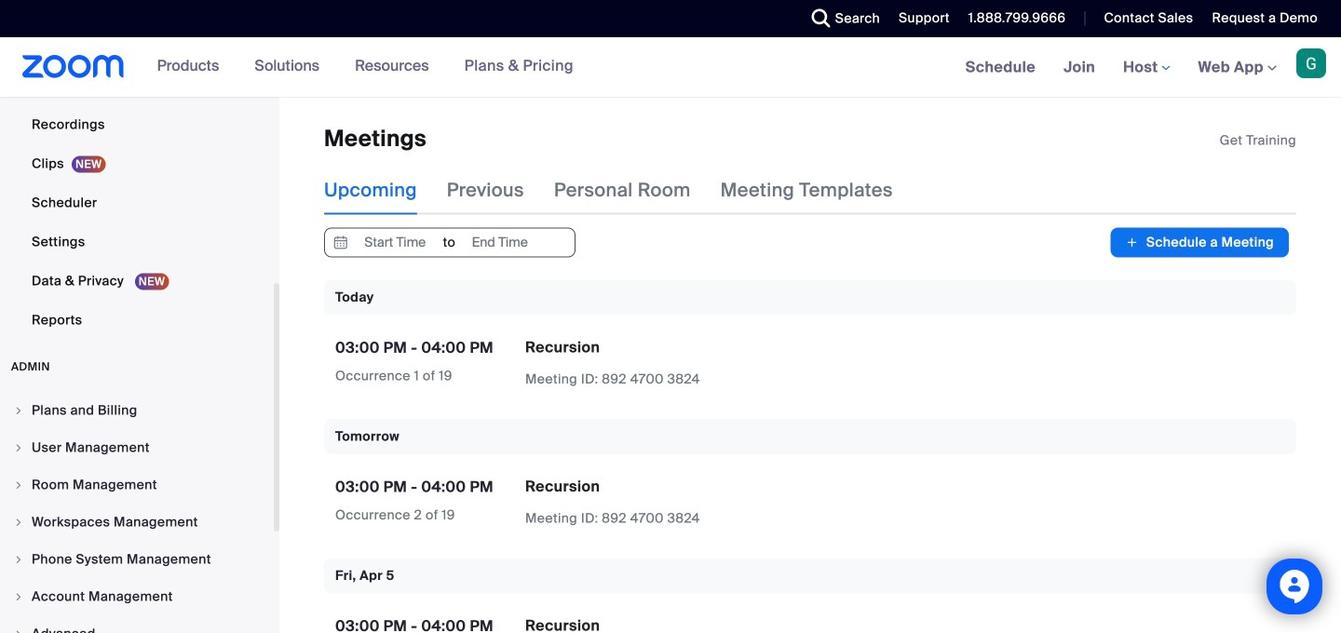 Task type: describe. For each thing, give the bounding box(es) containing it.
3 menu item from the top
[[0, 468, 274, 503]]

product information navigation
[[143, 37, 588, 97]]

right image for 5th menu item
[[13, 554, 24, 566]]

5 menu item from the top
[[0, 542, 274, 578]]

admin menu menu
[[0, 393, 274, 634]]

personal menu menu
[[0, 0, 274, 341]]

meetings navigation
[[952, 37, 1342, 98]]

1 menu item from the top
[[0, 393, 274, 429]]

Date Range Picker Start field
[[352, 229, 438, 257]]

add image
[[1126, 233, 1139, 252]]

4 right image from the top
[[13, 592, 24, 603]]

3 recursion element from the top
[[526, 616, 600, 634]]

profile picture image
[[1297, 48, 1327, 78]]

1 right image from the top
[[13, 405, 24, 417]]



Task type: locate. For each thing, give the bounding box(es) containing it.
5 right image from the top
[[13, 629, 24, 634]]

side navigation navigation
[[0, 0, 280, 634]]

3 right image from the top
[[13, 517, 24, 528]]

0 vertical spatial right image
[[13, 480, 24, 491]]

zoom logo image
[[22, 55, 124, 78]]

6 menu item from the top
[[0, 580, 274, 615]]

recursion element
[[526, 338, 600, 357], [526, 477, 600, 497], [526, 616, 600, 634]]

1 right image from the top
[[13, 480, 24, 491]]

banner
[[0, 37, 1342, 98]]

1 vertical spatial recursion element
[[526, 477, 600, 497]]

application
[[1220, 131, 1297, 150], [526, 338, 852, 389], [526, 477, 852, 529], [526, 616, 852, 634]]

2 right image from the top
[[13, 443, 24, 454]]

right image
[[13, 480, 24, 491], [13, 554, 24, 566]]

1 vertical spatial right image
[[13, 554, 24, 566]]

0 vertical spatial recursion element
[[526, 338, 600, 357]]

4 menu item from the top
[[0, 505, 274, 540]]

Date Range Picker End field
[[457, 229, 543, 257]]

2 menu item from the top
[[0, 430, 274, 466]]

tabs of meeting tab list
[[324, 166, 923, 215]]

date image
[[330, 229, 352, 257]]

2 vertical spatial recursion element
[[526, 616, 600, 634]]

right image for fifth menu item from the bottom
[[13, 480, 24, 491]]

right image
[[13, 405, 24, 417], [13, 443, 24, 454], [13, 517, 24, 528], [13, 592, 24, 603], [13, 629, 24, 634]]

menu item
[[0, 393, 274, 429], [0, 430, 274, 466], [0, 468, 274, 503], [0, 505, 274, 540], [0, 542, 274, 578], [0, 580, 274, 615], [0, 617, 274, 634]]

2 recursion element from the top
[[526, 477, 600, 497]]

2 right image from the top
[[13, 554, 24, 566]]

1 recursion element from the top
[[526, 338, 600, 357]]

7 menu item from the top
[[0, 617, 274, 634]]



Task type: vqa. For each thing, say whether or not it's contained in the screenshot.
2nd menu item from the bottom of the ADMIN MENU "Menu"
yes



